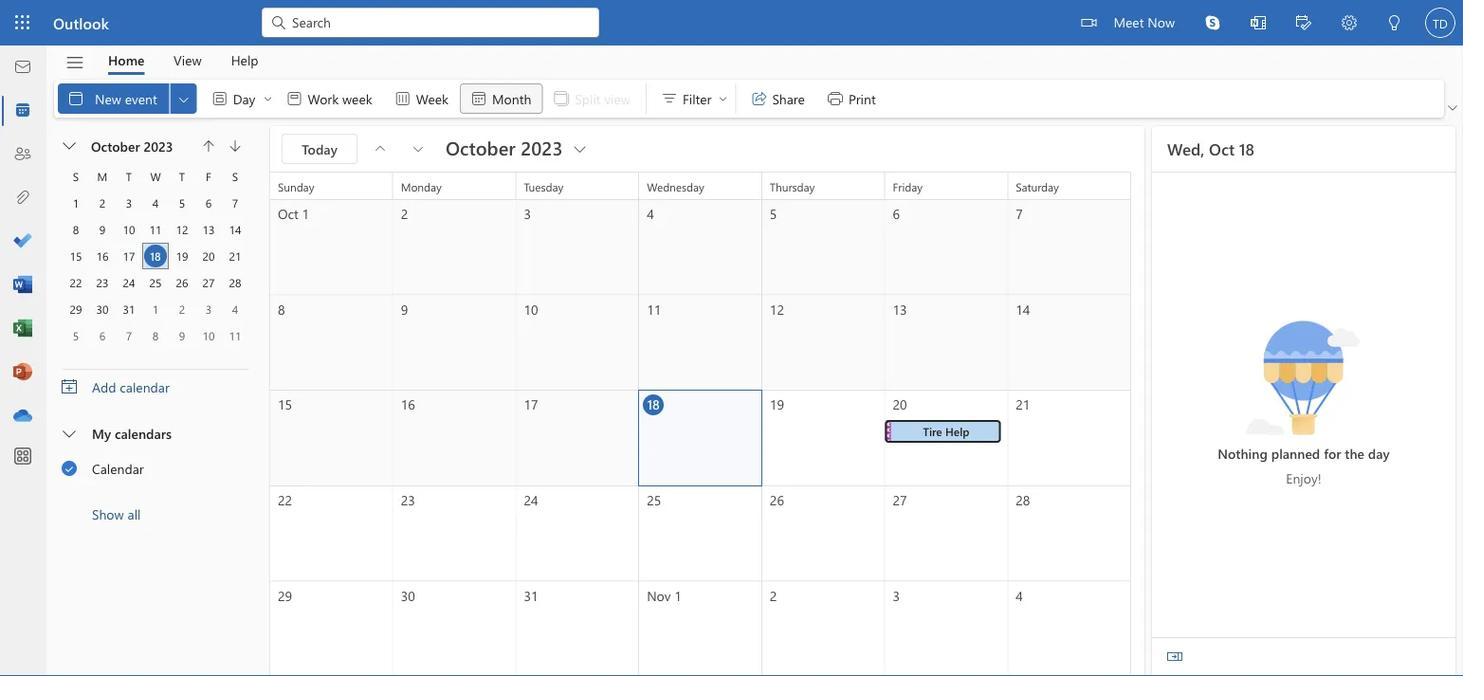 Task type: locate. For each thing, give the bounding box(es) containing it.
 button
[[1282, 0, 1327, 48]]

s left monday element on the left top of page
[[73, 169, 79, 184]]

0 vertical spatial 18
[[1240, 138, 1255, 160]]

my
[[92, 425, 111, 442]]

15 inside button
[[70, 249, 82, 264]]

0 vertical spatial 6 button
[[197, 192, 220, 214]]

0 vertical spatial 29
[[70, 302, 82, 317]]

s right friday element
[[232, 169, 238, 184]]

2 s from the left
[[232, 169, 238, 184]]

6 button down 30 button
[[91, 324, 114, 347]]

 inside  day 
[[262, 93, 274, 104]]

9 button up 16 "button"
[[91, 218, 114, 241]]

6 down f
[[206, 195, 212, 211]]


[[1082, 15, 1097, 30]]

wed, oct 18
[[1168, 138, 1255, 160]]

5 down thursday element
[[179, 195, 185, 211]]

share
[[773, 89, 805, 107]]

1 horizontal spatial 14
[[1016, 300, 1031, 318]]

4 button
[[144, 192, 167, 214], [224, 298, 247, 321]]


[[1388, 15, 1403, 30]]

tab list containing home
[[94, 46, 273, 75]]

0 horizontal spatial 12
[[176, 222, 188, 237]]

new group
[[58, 80, 642, 118]]

14 button
[[224, 218, 247, 241]]

15 button
[[65, 245, 87, 268]]

 new event
[[66, 89, 157, 108]]

1 vertical spatial 16
[[401, 396, 415, 413]]

4 button down 28 button
[[224, 298, 247, 321]]

1 vertical spatial 21
[[1016, 396, 1031, 413]]

print
[[849, 89, 876, 107]]

9 button down the 26 button
[[171, 324, 194, 347]]

show all button
[[46, 497, 263, 531]]

0 horizontal spatial 14
[[229, 222, 241, 237]]

1 vertical spatial 20
[[893, 396, 908, 413]]

outlook
[[53, 12, 109, 33]]

6 for '6' button to the right
[[206, 195, 212, 211]]

excel image
[[13, 320, 32, 339]]

0 horizontal spatial 25
[[149, 275, 162, 290]]

7 down saturday element
[[232, 195, 238, 211]]

 inside dropdown button
[[176, 91, 191, 106]]

files image
[[13, 189, 32, 208]]

 month
[[470, 89, 532, 108]]

1 vertical spatial 25
[[647, 491, 661, 509]]

0 horizontal spatial 17
[[123, 249, 135, 264]]

10 for the leftmost the 10 button
[[123, 222, 135, 237]]

saturday element
[[222, 163, 249, 190]]

2 vertical spatial 8
[[153, 328, 159, 343]]

1 vertical spatial 3 button
[[197, 298, 220, 321]]

1 vertical spatial 8 button
[[144, 324, 167, 347]]

1 horizontal spatial 5 button
[[171, 192, 194, 214]]

 week
[[393, 89, 449, 108]]

11 button down 28 button
[[224, 324, 247, 347]]

 for 
[[718, 93, 729, 104]]

0 vertical spatial 30
[[96, 302, 109, 317]]

october
[[446, 134, 516, 160], [91, 137, 140, 155]]

2 horizontal spatial 11
[[647, 300, 661, 318]]

1 vertical spatial 17
[[524, 396, 538, 413]]


[[470, 89, 489, 108]]

1 horizontal spatial 20
[[893, 396, 908, 413]]

27 button
[[197, 271, 220, 294]]

1 horizontal spatial 11
[[229, 328, 241, 343]]

29
[[70, 302, 82, 317], [278, 587, 292, 604]]

1 horizontal spatial 13
[[893, 300, 908, 318]]


[[826, 89, 845, 108]]


[[750, 89, 769, 108]]

1 horizontal spatial 25
[[647, 491, 661, 509]]

1 vertical spatial 10 button
[[197, 324, 220, 347]]

2 t from the left
[[179, 169, 185, 184]]

11 button up 18 cell
[[144, 218, 167, 241]]

1 horizontal spatial 6
[[206, 195, 212, 211]]

27
[[203, 275, 215, 290], [893, 491, 908, 509]]

0 vertical spatial 16
[[96, 249, 109, 264]]

18 button
[[144, 245, 167, 268]]

8
[[73, 222, 79, 237], [278, 300, 285, 318], [153, 328, 159, 343]]

list box inside the october 2023 application
[[46, 416, 263, 531]]

14 inside button
[[229, 222, 241, 237]]

nothing
[[1218, 445, 1268, 462]]

thursday element
[[169, 163, 195, 190]]

4
[[153, 195, 159, 211], [647, 205, 654, 222], [232, 302, 238, 317], [1016, 587, 1023, 604]]

1 vertical spatial 
[[63, 139, 76, 153]]

 inside dropdown button
[[63, 139, 76, 153]]

0 vertical spatial 20
[[203, 249, 215, 264]]

6 button down f
[[197, 192, 220, 214]]

0 vertical spatial 9 button
[[91, 218, 114, 241]]

0 horizontal spatial 7
[[126, 328, 132, 343]]

1 vertical spatial 27
[[893, 491, 908, 509]]

 print
[[826, 89, 876, 108]]

show
[[92, 505, 124, 523]]

7
[[232, 195, 238, 211], [1016, 205, 1023, 222], [126, 328, 132, 343]]

1 vertical spatial 19
[[770, 396, 785, 413]]

day
[[1369, 445, 1391, 462]]

1 right nov
[[675, 587, 682, 604]]

 for  popup button
[[1449, 103, 1458, 113]]

oct down sunday
[[278, 205, 299, 222]]

t for thursday element
[[179, 169, 185, 184]]

help right tire
[[946, 424, 970, 439]]

f
[[206, 169, 211, 184]]

0 horizontal spatial t
[[126, 169, 132, 184]]

23
[[96, 275, 109, 290], [401, 491, 415, 509]]

2 horizontal spatial 9
[[401, 300, 408, 318]]

6 down friday
[[893, 205, 900, 222]]

2023 up wednesday element
[[144, 137, 173, 155]]

20 down 13 button
[[203, 249, 215, 264]]

1 s from the left
[[73, 169, 79, 184]]

 inside  filter 
[[718, 93, 729, 104]]

6 for leftmost '6' button
[[99, 328, 106, 343]]

Search field
[[290, 12, 588, 32]]

friday element
[[195, 163, 222, 190]]

10 button
[[118, 218, 140, 241], [197, 324, 220, 347]]

11
[[149, 222, 162, 237], [647, 300, 661, 318], [229, 328, 241, 343]]

t for tuesday element
[[126, 169, 132, 184]]

t inside tuesday element
[[126, 169, 132, 184]]

0 horizontal spatial 13
[[203, 222, 215, 237]]

2 button down monday element on the left top of page
[[91, 192, 114, 214]]

1 button down the "sunday" element
[[65, 192, 87, 214]]

18 inside agenda view section
[[1240, 138, 1255, 160]]

s
[[73, 169, 79, 184], [232, 169, 238, 184]]

oct
[[1210, 138, 1235, 160], [278, 205, 299, 222]]

add calendar
[[92, 378, 170, 396]]

5 down thursday
[[770, 205, 777, 222]]

left-rail-appbar navigation
[[4, 46, 42, 438]]

1 vertical spatial 14
[[1016, 300, 1031, 318]]

list box
[[46, 416, 263, 531]]

24
[[123, 275, 135, 290], [524, 491, 538, 509]]

3 button down tuesday element
[[118, 192, 140, 214]]

october up monday element on the left top of page
[[91, 137, 140, 155]]

12 button
[[171, 218, 194, 241]]

18 inside button
[[150, 249, 161, 264]]

0 vertical spatial 9
[[99, 222, 106, 237]]

5 button down 29 button at the top left of the page
[[65, 324, 87, 347]]

to do image
[[13, 232, 32, 251]]

20 up tire help button
[[893, 396, 908, 413]]

29 inside 29 button
[[70, 302, 82, 317]]

2 horizontal spatial 8
[[278, 300, 285, 318]]

october inside button
[[91, 137, 140, 155]]

 for october
[[571, 139, 590, 158]]

4 button down wednesday element
[[144, 192, 167, 214]]

1 horizontal spatial 7 button
[[224, 192, 247, 214]]

19 inside 19 button
[[176, 249, 188, 264]]

0 horizontal spatial 2023
[[144, 137, 173, 155]]

help inside tire help button
[[946, 424, 970, 439]]

tab list inside the october 2023 application
[[94, 46, 273, 75]]

1 horizontal spatial 11 button
[[224, 324, 247, 347]]

7 for left the 7 button
[[126, 328, 132, 343]]

7 down saturday
[[1016, 205, 1023, 222]]

8 button up calendar
[[144, 324, 167, 347]]

1 down sunday
[[302, 205, 309, 222]]

10 for the 10 button to the right
[[203, 328, 215, 343]]

1 vertical spatial 12
[[770, 300, 785, 318]]

2023 for october 2023
[[144, 137, 173, 155]]

october 2023
[[91, 137, 173, 155]]

2023 inside button
[[144, 137, 173, 155]]

list box containing my calendars
[[46, 416, 263, 531]]

2
[[99, 195, 106, 211], [401, 205, 408, 222], [179, 302, 185, 317], [770, 587, 777, 604]]


[[1449, 103, 1458, 113], [63, 139, 76, 153], [63, 428, 76, 441]]

for
[[1325, 445, 1342, 462]]

0 horizontal spatial 1 button
[[65, 192, 87, 214]]

5 down 29 button at the top left of the page
[[73, 328, 79, 343]]

6
[[206, 195, 212, 211], [893, 205, 900, 222], [99, 328, 106, 343]]

18 cell
[[142, 243, 169, 269]]


[[65, 53, 85, 73]]

3 button
[[118, 192, 140, 214], [197, 298, 220, 321]]

1 vertical spatial help
[[946, 424, 970, 439]]

7 button down saturday element
[[224, 192, 247, 214]]

3 button down 27 button
[[197, 298, 220, 321]]

0 horizontal spatial 8
[[73, 222, 79, 237]]

show all
[[92, 505, 141, 523]]

1 horizontal spatial 10 button
[[197, 324, 220, 347]]

1 horizontal spatial october
[[446, 134, 516, 160]]

0 vertical spatial 7 button
[[224, 192, 247, 214]]

1 horizontal spatial 31
[[524, 587, 538, 604]]

s for saturday element
[[232, 169, 238, 184]]

w
[[150, 169, 161, 184]]

0 horizontal spatial 30
[[96, 302, 109, 317]]

2 vertical spatial 10
[[203, 328, 215, 343]]

 down td image
[[1449, 103, 1458, 113]]

tab list
[[94, 46, 273, 75]]

1 horizontal spatial s
[[232, 169, 238, 184]]

5 button
[[171, 192, 194, 214], [65, 324, 87, 347]]

0 vertical spatial 11 button
[[144, 218, 167, 241]]

1 vertical spatial 29
[[278, 587, 292, 604]]

1 vertical spatial 24
[[524, 491, 538, 509]]

0 horizontal spatial 22
[[70, 275, 82, 290]]

0 vertical spatial 10
[[123, 222, 135, 237]]

7 down 31 button
[[126, 328, 132, 343]]

1
[[73, 195, 79, 211], [302, 205, 309, 222], [153, 302, 159, 317], [675, 587, 682, 604]]

10
[[123, 222, 135, 237], [524, 300, 538, 318], [203, 328, 215, 343]]

october down the 
[[446, 134, 516, 160]]

6 down 30 button
[[99, 328, 106, 343]]

1 vertical spatial 11
[[647, 300, 661, 318]]

27 down 20 button
[[203, 275, 215, 290]]

24 button
[[118, 271, 140, 294]]

1 vertical spatial 26
[[770, 491, 785, 509]]

 share
[[750, 89, 805, 108]]


[[62, 379, 77, 395]]

 inside popup button
[[1449, 103, 1458, 113]]

oct right wed,
[[1210, 138, 1235, 160]]

1 vertical spatial 23
[[401, 491, 415, 509]]

31 inside button
[[123, 302, 135, 317]]

2 horizontal spatial 18
[[1240, 138, 1255, 160]]

0 vertical spatial 19
[[176, 249, 188, 264]]

25 button
[[144, 271, 167, 294]]

 button
[[260, 83, 276, 114]]

0 horizontal spatial 31
[[123, 302, 135, 317]]

0 horizontal spatial 26
[[176, 275, 188, 290]]

1 horizontal spatial help
[[946, 424, 970, 439]]

wednesday
[[647, 179, 705, 194]]

0 horizontal spatial 8 button
[[65, 218, 87, 241]]

1 horizontal spatial 10
[[203, 328, 215, 343]]

t inside thursday element
[[179, 169, 185, 184]]

0 horizontal spatial 9
[[99, 222, 106, 237]]

2023
[[521, 134, 563, 160], [144, 137, 173, 155]]

5 button down thursday element
[[171, 192, 194, 214]]

10 button up 17 button
[[118, 218, 140, 241]]

20 inside button
[[203, 249, 215, 264]]

month
[[492, 89, 532, 107]]

calendars
[[115, 425, 172, 442]]

7 button
[[224, 192, 247, 214], [118, 324, 140, 347]]

1 vertical spatial 4 button
[[224, 298, 247, 321]]


[[203, 140, 214, 152]]

2023 up the "tuesday"
[[521, 134, 563, 160]]

october for october 2023 
[[446, 134, 516, 160]]

1 horizontal spatial 17
[[524, 396, 538, 413]]

0 vertical spatial 24
[[123, 275, 135, 290]]

1 vertical spatial 9 button
[[171, 324, 194, 347]]

t right wednesday element
[[179, 169, 185, 184]]

0 vertical spatial 13
[[203, 222, 215, 237]]


[[393, 89, 412, 108]]

26
[[176, 275, 188, 290], [770, 491, 785, 509]]


[[1168, 650, 1183, 665]]

2023 for october 2023 
[[521, 134, 563, 160]]

 left my
[[63, 428, 76, 441]]

8 button up the 15 button at the left of the page
[[65, 218, 87, 241]]

10 button down 27 button
[[197, 324, 220, 347]]

1 horizontal spatial 26
[[770, 491, 785, 509]]

0 vertical spatial 17
[[123, 249, 135, 264]]

27 down tire help button
[[893, 491, 908, 509]]

11 button
[[144, 218, 167, 241], [224, 324, 247, 347]]

13
[[203, 222, 215, 237], [893, 300, 908, 318]]

28
[[229, 275, 241, 290], [1016, 491, 1031, 509]]

1 horizontal spatial 5
[[179, 195, 185, 211]]

8 for the bottommost 8 button
[[153, 328, 159, 343]]

1 horizontal spatial 2023
[[521, 134, 563, 160]]

help up the day
[[231, 51, 259, 69]]

people image
[[13, 145, 32, 164]]

october for october 2023
[[91, 137, 140, 155]]

0 horizontal spatial s
[[73, 169, 79, 184]]

0 vertical spatial 8
[[73, 222, 79, 237]]

0 horizontal spatial 20
[[203, 249, 215, 264]]

0 horizontal spatial 16
[[96, 249, 109, 264]]

1 button down 25 button
[[144, 298, 167, 321]]

t right m
[[126, 169, 132, 184]]

word image
[[13, 276, 32, 295]]

7 button down 31 button
[[118, 324, 140, 347]]

 for  dropdown button
[[63, 139, 76, 153]]

1 t from the left
[[126, 169, 132, 184]]

 inside october 2023 
[[571, 139, 590, 158]]

2 button down the 26 button
[[171, 298, 194, 321]]

8 for the top 8 button
[[73, 222, 79, 237]]

 up the "sunday" element
[[63, 139, 76, 153]]

now
[[1148, 13, 1175, 30]]

21 button
[[224, 245, 247, 268]]

19 button
[[171, 245, 194, 268]]



Task type: vqa. For each thing, say whether or not it's contained in the screenshot.
Oct
yes



Task type: describe. For each thing, give the bounding box(es) containing it.
1 horizontal spatial 18
[[647, 396, 660, 413]]

12 inside button
[[176, 222, 188, 237]]

oct 1
[[278, 205, 309, 222]]

1 vertical spatial 13
[[893, 300, 908, 318]]

2 horizontal spatial 5
[[770, 205, 777, 222]]

26 button
[[171, 271, 194, 294]]

0 horizontal spatial 5
[[73, 328, 79, 343]]

work
[[308, 89, 339, 107]]

1 horizontal spatial 12
[[770, 300, 785, 318]]

view
[[174, 51, 202, 69]]

 button
[[403, 134, 434, 164]]

 button
[[56, 46, 94, 79]]

22 button
[[65, 271, 87, 294]]

0 vertical spatial 1 button
[[65, 192, 87, 214]]

28 inside button
[[229, 275, 241, 290]]

1 horizontal spatial 29
[[278, 587, 292, 604]]

0 horizontal spatial 7 button
[[118, 324, 140, 347]]

tire help button
[[886, 420, 1001, 443]]

1 horizontal spatial 19
[[770, 396, 785, 413]]

1 horizontal spatial 2 button
[[171, 298, 194, 321]]

all
[[128, 505, 141, 523]]

0 horizontal spatial oct
[[278, 205, 299, 222]]


[[1251, 15, 1267, 30]]

saturday
[[1016, 179, 1060, 194]]

monday
[[401, 179, 442, 194]]

meet
[[1114, 13, 1144, 30]]

31 button
[[118, 298, 140, 321]]

share group
[[740, 80, 888, 114]]

today
[[302, 140, 338, 157]]

more apps image
[[13, 448, 32, 467]]


[[230, 140, 241, 152]]

30 inside button
[[96, 302, 109, 317]]

1 horizontal spatial 30
[[401, 587, 415, 604]]

29 button
[[65, 298, 87, 321]]

2 horizontal spatial 10
[[524, 300, 538, 318]]

1 horizontal spatial 15
[[278, 396, 292, 413]]

 search field
[[262, 0, 600, 43]]

11 for 11 button to the left
[[149, 222, 162, 237]]

week
[[416, 89, 449, 107]]

october 2023 application
[[0, 0, 1464, 676]]

planned
[[1272, 445, 1321, 462]]

2 horizontal spatial 6
[[893, 205, 900, 222]]

tire
[[923, 424, 943, 439]]

s for the "sunday" element
[[73, 169, 79, 184]]

nov
[[647, 587, 671, 604]]

1 horizontal spatial 24
[[524, 491, 538, 509]]

week
[[342, 89, 373, 107]]

 button
[[1327, 0, 1373, 48]]

october 2023 
[[446, 134, 590, 160]]

17 button
[[118, 245, 140, 268]]


[[1206, 15, 1221, 30]]

today button
[[282, 134, 358, 164]]

9 for the top 9 button
[[99, 222, 106, 237]]

powerpoint image
[[13, 363, 32, 382]]

21 inside button
[[229, 249, 241, 264]]


[[62, 460, 78, 476]]

2 horizontal spatial 7
[[1016, 205, 1023, 222]]

28 button
[[224, 271, 247, 294]]

0 vertical spatial 5 button
[[171, 192, 194, 214]]

27 inside button
[[203, 275, 215, 290]]

 button
[[1191, 0, 1236, 46]]

22 inside 22 button
[[70, 275, 82, 290]]

1 down the "sunday" element
[[73, 195, 79, 211]]

nothing planned for the day enjoy!
[[1218, 445, 1391, 487]]


[[373, 141, 388, 157]]

home button
[[94, 46, 159, 75]]

24 inside button
[[123, 275, 135, 290]]

view button
[[159, 46, 216, 75]]

1 vertical spatial 31
[[524, 587, 538, 604]]

 button
[[1160, 642, 1191, 673]]

1 vertical spatial 8
[[278, 300, 285, 318]]

agenda view section
[[1153, 126, 1456, 676]]

23 inside button
[[96, 275, 109, 290]]

11 for the bottom 11 button
[[229, 328, 241, 343]]

1 vertical spatial 11 button
[[224, 324, 247, 347]]

0 horizontal spatial 6 button
[[91, 324, 114, 347]]

0 vertical spatial 8 button
[[65, 218, 87, 241]]

16 button
[[91, 245, 114, 268]]

1 horizontal spatial 21
[[1016, 396, 1031, 413]]

7 for the right the 7 button
[[232, 195, 238, 211]]

9 for the bottommost 9 button
[[179, 328, 185, 343]]

help button
[[217, 46, 273, 75]]

1 vertical spatial 22
[[278, 491, 292, 509]]

 button
[[1373, 0, 1418, 48]]

25 inside button
[[149, 275, 162, 290]]

13 inside 13 button
[[203, 222, 215, 237]]

friday
[[893, 179, 923, 194]]

17 inside button
[[123, 249, 135, 264]]

wednesday element
[[142, 163, 169, 190]]

day
[[233, 89, 256, 107]]

td image
[[1426, 8, 1456, 38]]

0 vertical spatial 2 button
[[91, 192, 114, 214]]

 button
[[195, 133, 222, 159]]


[[1297, 15, 1312, 30]]

1 vertical spatial 9
[[401, 300, 408, 318]]

1 down 25 button
[[153, 302, 159, 317]]


[[269, 13, 288, 32]]

 for 
[[262, 93, 274, 104]]

 inside button
[[411, 141, 426, 157]]

sunday element
[[63, 163, 89, 190]]

 button
[[170, 83, 197, 114]]

0 horizontal spatial 5 button
[[65, 324, 87, 347]]

0 horizontal spatial 10 button
[[118, 218, 140, 241]]

sunday
[[278, 179, 314, 194]]

october 2023 button
[[82, 133, 195, 159]]


[[1342, 15, 1358, 30]]

tuesday element
[[116, 163, 142, 190]]

outlook banner
[[0, 0, 1464, 48]]

 button
[[55, 133, 85, 159]]

1 horizontal spatial 27
[[893, 491, 908, 509]]

 button
[[365, 134, 396, 164]]

0 vertical spatial 3 button
[[118, 192, 140, 214]]

16 inside "button"
[[96, 249, 109, 264]]

enjoy!
[[1287, 470, 1322, 487]]

calendar
[[120, 378, 170, 396]]

mail image
[[13, 58, 32, 77]]

tire help
[[923, 424, 970, 439]]

the
[[1346, 445, 1365, 462]]

 button
[[1445, 99, 1462, 118]]

onedrive image
[[13, 407, 32, 426]]

new
[[95, 89, 121, 107]]

 filter 
[[660, 89, 729, 108]]

26 inside the 26 button
[[176, 275, 188, 290]]

1 vertical spatial 28
[[1016, 491, 1031, 509]]

20 button
[[197, 245, 220, 268]]

calendar image
[[13, 102, 32, 120]]

23 button
[[91, 271, 114, 294]]

my calendars
[[92, 425, 172, 442]]

wed,
[[1168, 138, 1205, 160]]

1 horizontal spatial 1 button
[[144, 298, 167, 321]]

help inside help button
[[231, 51, 259, 69]]


[[660, 89, 679, 108]]

0 horizontal spatial 11 button
[[144, 218, 167, 241]]

1 horizontal spatial 3 button
[[197, 298, 220, 321]]

0 vertical spatial 4 button
[[144, 192, 167, 214]]

oct inside agenda view section
[[1210, 138, 1235, 160]]

filter
[[683, 89, 712, 107]]

1 horizontal spatial 16
[[401, 396, 415, 413]]

monday element
[[89, 163, 116, 190]]

nov 1
[[647, 587, 682, 604]]

2 vertical spatial 
[[63, 428, 76, 441]]


[[210, 89, 229, 108]]


[[66, 89, 85, 108]]


[[285, 89, 304, 108]]

home
[[108, 51, 145, 69]]

 button
[[1236, 0, 1282, 48]]

1 horizontal spatial 23
[[401, 491, 415, 509]]

add
[[92, 378, 116, 396]]

tuesday
[[524, 179, 564, 194]]

calendar
[[92, 460, 144, 477]]

1 horizontal spatial 6 button
[[197, 192, 220, 214]]



